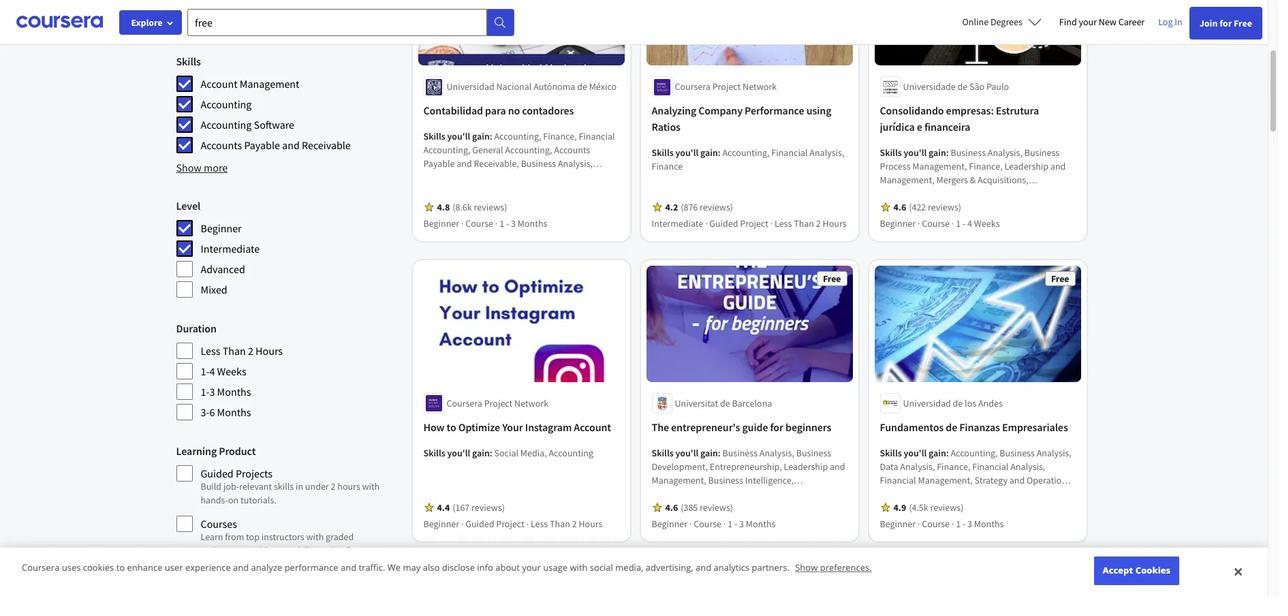 Task type: locate. For each thing, give the bounding box(es) containing it.
0 vertical spatial coursera
[[675, 81, 711, 93]]

intermediate down 4.2
[[652, 218, 703, 230]]

strategy down finanzas
[[975, 474, 1008, 486]]

2 vertical spatial hours
[[579, 518, 603, 530]]

0 vertical spatial guided
[[709, 218, 738, 230]]

: down entrepreneur's
[[718, 447, 721, 459]]

operational for de
[[918, 488, 965, 500]]

1 horizontal spatial leadership
[[915, 501, 959, 514]]

account inside skills group
[[201, 77, 238, 91]]

account up 4.8 (8.6k reviews)
[[463, 185, 495, 197]]

online degrees
[[962, 16, 1023, 28]]

less than 2 hours
[[201, 344, 283, 358]]

gain for contabilidad
[[472, 130, 490, 143]]

universidad up contabilidad
[[447, 81, 494, 93]]

beginner down 4.9
[[880, 518, 916, 530]]

1- for 4
[[201, 364, 209, 378]]

0 vertical spatial more
[[204, 16, 228, 30]]

accounting software
[[201, 118, 294, 131]]

0 vertical spatial payable
[[244, 138, 280, 152]]

1 vertical spatial operations,
[[1027, 474, 1073, 486]]

less inside duration group
[[201, 344, 220, 358]]

management, up organizational
[[652, 474, 706, 486]]

1 vertical spatial to
[[116, 562, 125, 574]]

1 more from the top
[[204, 16, 228, 30]]

4.6 for the entrepreneur's guide for beginners
[[665, 501, 678, 514]]

operational for para
[[498, 171, 546, 184]]

reviews) right the (8.6k in the left of the page
[[474, 201, 507, 214]]

you'll for the
[[676, 447, 699, 459]]

business up entrepreneurship,
[[723, 447, 758, 459]]

operational inside accounting, business analysis, data analysis, finance, financial analysis, financial management, strategy and operations, calculus, operational analysis, entrepreneurial finance, leadership and management, microsoft excel
[[918, 488, 965, 500]]

- down 4.9 (4.5k reviews)
[[963, 518, 966, 530]]

1 for para
[[499, 218, 504, 230]]

0 horizontal spatial weeks
[[217, 364, 246, 378]]

0 horizontal spatial management
[[240, 77, 299, 91]]

skills down explore popup button
[[176, 55, 201, 68]]

1 horizontal spatial development,
[[712, 501, 768, 514]]

1 vertical spatial leadership
[[784, 460, 828, 473]]

2 inside duration group
[[248, 344, 253, 358]]

1 horizontal spatial 4.6
[[894, 201, 906, 214]]

beginner · course · 1 - 3 months for para
[[423, 218, 547, 230]]

0 horizontal spatial with
[[306, 531, 324, 543]]

organizational
[[652, 501, 710, 514]]

entrepreneurial inside business analysis, business development, entrepreneurship, leadership and management, business intelligence, entrepreneurial finance, market research, organizational development, planning, accounting
[[652, 488, 714, 500]]

with up discussion
[[306, 531, 324, 543]]

(8.6k
[[453, 201, 472, 214]]

universidad for fundamentos
[[903, 397, 951, 409]]

beginner for how to optimize your instagram account
[[423, 518, 459, 530]]

account
[[201, 77, 238, 91], [463, 185, 495, 197], [574, 420, 611, 434]]

4.2
[[665, 201, 678, 214]]

skills down the
[[652, 447, 674, 459]]

skills down "how"
[[423, 447, 445, 459]]

1 horizontal spatial 4
[[967, 218, 972, 230]]

planning, inside "accounting, finance, financial accounting, general accounting, accounts payable and receivable, business analysis, financial analysis, operational analysis, planning, account management"
[[423, 185, 461, 197]]

performance
[[285, 562, 338, 574]]

1 vertical spatial 4
[[209, 364, 215, 378]]

0 vertical spatial show more
[[176, 16, 228, 30]]

financial down finanzas
[[972, 460, 1009, 473]]

0 vertical spatial leadership
[[1005, 160, 1049, 173]]

accounting, inside accounting, financial analysis, finance
[[723, 147, 770, 159]]

gain
[[472, 130, 490, 143], [700, 147, 718, 159], [929, 147, 946, 159], [472, 447, 490, 459], [700, 447, 718, 459], [929, 447, 946, 459]]

: for analyzing
[[718, 147, 721, 159]]

1 horizontal spatial network
[[743, 81, 777, 93]]

planning, up 4.8
[[423, 185, 461, 197]]

2 show more from the top
[[176, 161, 228, 174]]

0 vertical spatial strategy
[[998, 188, 1031, 200]]

0 vertical spatial hours
[[823, 218, 847, 230]]

media,
[[520, 447, 547, 459]]

learning
[[176, 444, 217, 458]]

beginner · course · 1 - 3 months for de
[[880, 518, 1004, 530]]

1 horizontal spatial operational
[[918, 488, 965, 500]]

leadership up acquisitions,
[[1005, 160, 1049, 173]]

accounting, for fundamentos
[[951, 447, 998, 459]]

beginner · course · 1 - 3 months down 4.9 (4.5k reviews)
[[880, 518, 1004, 530]]

1 vertical spatial less
[[201, 344, 220, 358]]

fundamentos de finanzas empresariales link
[[880, 419, 1075, 435]]

0 vertical spatial your
[[1079, 16, 1097, 28]]

4.9
[[894, 501, 906, 514]]

finance, down fundamentos de finanzas empresariales at the bottom
[[937, 460, 970, 473]]

accounting inside business analysis, business process management, finance, leadership and management, mergers & acquisitions, regulations and compliance, strategy and operations, entrepreneurial finance, negotiation, reinforcement learning, accounting
[[1031, 215, 1075, 227]]

2 horizontal spatial entrepreneurial
[[1004, 488, 1067, 500]]

4 up 1-3 months
[[209, 364, 215, 378]]

3 for contabilidad
[[511, 218, 516, 230]]

entrepreneurial
[[928, 201, 991, 214], [652, 488, 714, 500], [1004, 488, 1067, 500]]

skills down contabilidad
[[423, 130, 445, 143]]

coursera project network for performance
[[675, 81, 777, 93]]

entrepreneurial up microsoft
[[1004, 488, 1067, 500]]

user
[[165, 562, 183, 574]]

find your new career
[[1059, 16, 1145, 28]]

we
[[387, 562, 401, 574]]

than
[[794, 218, 814, 230], [223, 344, 246, 358], [550, 518, 570, 530]]

duration group
[[176, 320, 399, 421]]

accounting inside business analysis, business development, entrepreneurship, leadership and management, business intelligence, entrepreneurial finance, market research, organizational development, planning, accounting
[[652, 515, 696, 527]]

gain for fundamentos
[[929, 447, 946, 459]]

guided down 4.4 (167 reviews)
[[465, 518, 494, 530]]

1 vertical spatial more
[[204, 161, 228, 174]]

1 horizontal spatial account
[[463, 185, 495, 197]]

learn
[[201, 531, 223, 543]]

intermediate up advanced
[[201, 242, 260, 255]]

show preferences. link
[[795, 562, 872, 574]]

show more up level on the left top of page
[[176, 161, 228, 174]]

reviews) right (4.5k
[[930, 501, 964, 514]]

1 vertical spatial 4.6
[[665, 501, 678, 514]]

0 vertical spatial management
[[240, 77, 299, 91]]

skills for analyzing company performance using ratios
[[652, 147, 674, 159]]

- down 4.8 (8.6k reviews)
[[506, 218, 509, 230]]

for right guide
[[770, 420, 783, 434]]

0 vertical spatial for
[[1220, 17, 1232, 29]]

operations, inside business analysis, business process management, finance, leadership and management, mergers & acquisitions, regulations and compliance, strategy and operations, entrepreneurial finance, negotiation, reinforcement learning, accounting
[[880, 201, 926, 214]]

disclose
[[442, 562, 475, 574]]

skills up the data
[[880, 447, 902, 459]]

0 horizontal spatial universidad
[[447, 81, 494, 93]]

1- for 3
[[201, 385, 209, 399]]

de for the entrepreneur's guide for beginners
[[720, 397, 730, 409]]

management, inside business analysis, business development, entrepreneurship, leadership and management, business intelligence, entrepreneurial finance, market research, organizational development, planning, accounting
[[652, 474, 706, 486]]

beginner · guided project · less than 2 hours
[[423, 518, 603, 530]]

0 horizontal spatial operations,
[[880, 201, 926, 214]]

reviews)
[[474, 201, 507, 214], [700, 201, 733, 214], [928, 201, 961, 214], [472, 501, 505, 514], [700, 501, 733, 514], [930, 501, 964, 514]]

0 vertical spatial show more button
[[176, 15, 228, 31]]

with right hours
[[362, 480, 380, 493]]

accounting, inside accounting, business analysis, data analysis, finance, financial analysis, financial management, strategy and operations, calculus, operational analysis, entrepreneurial finance, leadership and management, microsoft excel
[[951, 447, 998, 459]]

hands-
[[201, 494, 228, 506]]

0 horizontal spatial coursera
[[22, 562, 60, 574]]

info
[[477, 562, 493, 574]]

0 horizontal spatial operational
[[498, 171, 546, 184]]

level group
[[176, 198, 399, 298]]

2 vertical spatial guided
[[465, 518, 494, 530]]

payable down software
[[244, 138, 280, 152]]

1 vertical spatial account
[[463, 185, 495, 197]]

uses
[[62, 562, 81, 574]]

you'll down contabilidad
[[447, 130, 470, 143]]

show up level on the left top of page
[[176, 161, 202, 174]]

beginner down (422
[[880, 218, 916, 230]]

beginner down 4.8
[[423, 218, 459, 230]]

management
[[240, 77, 299, 91], [497, 185, 550, 197]]

contabilidad
[[423, 104, 483, 117]]

(167
[[453, 501, 470, 514]]

1 horizontal spatial intermediate
[[652, 218, 703, 230]]

gain for the
[[700, 447, 718, 459]]

financial down performance
[[771, 147, 808, 159]]

1 for de
[[956, 518, 961, 530]]

from
[[225, 531, 244, 543]]

course for entrepreneur's
[[694, 518, 722, 530]]

calculus,
[[880, 488, 916, 500]]

course down 4.9 (4.5k reviews)
[[922, 518, 950, 530]]

1 horizontal spatial planning,
[[770, 501, 808, 514]]

course for empresas:
[[922, 218, 950, 230]]

0 vertical spatial network
[[743, 81, 777, 93]]

: down fundamentos de finanzas empresariales at the bottom
[[946, 447, 949, 459]]

1 1- from the top
[[201, 364, 209, 378]]

log in
[[1158, 16, 1183, 28]]

1 horizontal spatial coursera project network
[[675, 81, 777, 93]]

- up analytics on the bottom right of the page
[[734, 518, 737, 530]]

1 horizontal spatial guided
[[465, 518, 494, 530]]

0 horizontal spatial planning,
[[423, 185, 461, 197]]

universidad de los andes
[[903, 397, 1003, 409]]

development, up organizational
[[652, 460, 708, 473]]

de left méxico on the top left of page
[[577, 81, 587, 93]]

- for entrepreneur's
[[734, 518, 737, 530]]

2 show more button from the top
[[176, 159, 228, 176]]

operational inside "accounting, finance, financial accounting, general accounting, accounts payable and receivable, business analysis, financial analysis, operational analysis, planning, account management"
[[498, 171, 546, 184]]

business
[[951, 147, 986, 159], [1024, 147, 1060, 159], [521, 158, 556, 170], [723, 447, 758, 459], [796, 447, 831, 459], [1000, 447, 1035, 459], [708, 474, 743, 486]]

skills for consolidando empresas: estrutura jurídica e financeira
[[880, 147, 902, 159]]

0 horizontal spatial guided
[[201, 467, 233, 480]]

: for fundamentos
[[946, 447, 949, 459]]

1-3 months
[[201, 385, 251, 399]]

than for analyzing company performance using ratios
[[794, 218, 814, 230]]

for
[[1220, 17, 1232, 29], [770, 420, 783, 434]]

1-4 weeks
[[201, 364, 246, 378]]

1 vertical spatial guided
[[201, 467, 233, 480]]

reviews) right (876
[[700, 201, 733, 214]]

payable inside skills group
[[244, 138, 280, 152]]

under
[[305, 480, 329, 493]]

your right the find
[[1079, 16, 1097, 28]]

1 vertical spatial 1-
[[201, 385, 209, 399]]

1 vertical spatial strategy
[[975, 474, 1008, 486]]

show more right explore
[[176, 16, 228, 30]]

0 horizontal spatial than
[[223, 344, 246, 358]]

skills you'll gain : down contabilidad
[[423, 130, 494, 143]]

skills you'll gain : for analyzing
[[652, 147, 723, 159]]

1 down 4.8 (8.6k reviews)
[[499, 218, 504, 230]]

1 horizontal spatial beginner · course · 1 - 3 months
[[652, 518, 776, 530]]

4.6 (422 reviews)
[[894, 201, 961, 214]]

0 vertical spatial show
[[176, 16, 202, 30]]

you'll
[[447, 130, 470, 143], [676, 147, 699, 159], [904, 147, 927, 159], [447, 447, 470, 459], [676, 447, 699, 459], [904, 447, 927, 459]]

accounts down 'contadores'
[[554, 144, 590, 156]]

2 horizontal spatial account
[[574, 420, 611, 434]]

weeks inside duration group
[[217, 364, 246, 378]]

planning, inside business analysis, business development, entrepreneurship, leadership and management, business intelligence, entrepreneurial finance, market research, organizational development, planning, accounting
[[770, 501, 808, 514]]

reviews) right (385
[[700, 501, 733, 514]]

4.4 (167 reviews)
[[437, 501, 505, 514]]

planning, for contabilidad para no contadores
[[423, 185, 461, 197]]

more down 'accounting software'
[[204, 161, 228, 174]]

your
[[502, 420, 523, 434]]

advanced
[[201, 262, 245, 276]]

0 vertical spatial planning,
[[423, 185, 461, 197]]

1 horizontal spatial accounts
[[554, 144, 590, 156]]

you'll for consolidando
[[904, 147, 927, 159]]

1 vertical spatial your
[[522, 562, 541, 574]]

1 vertical spatial planning,
[[770, 501, 808, 514]]

1 for entrepreneur's
[[728, 518, 732, 530]]

contabilidad para no contadores link
[[423, 102, 619, 119]]

coursera left uses
[[22, 562, 60, 574]]

show more button right explore
[[176, 15, 228, 31]]

leadership up the research, on the right bottom of page
[[784, 460, 828, 473]]

with left social
[[570, 562, 588, 574]]

0 vertical spatial account
[[201, 77, 238, 91]]

gain down the company
[[700, 147, 718, 159]]

your inside find your new career link
[[1079, 16, 1097, 28]]

beginner
[[423, 218, 459, 230], [880, 218, 916, 230], [201, 221, 242, 235], [423, 518, 459, 530], [652, 518, 688, 530], [880, 518, 916, 530]]

0 vertical spatial operations,
[[880, 201, 926, 214]]

skills you'll gain : down fundamentos
[[880, 447, 951, 459]]

skills you'll gain : social media, accounting
[[423, 447, 593, 459]]

and inside skills group
[[282, 138, 300, 152]]

0 horizontal spatial less
[[201, 344, 220, 358]]

learning product group
[[176, 443, 399, 596]]

reviews) for to
[[472, 501, 505, 514]]

you'll for fundamentos
[[904, 447, 927, 459]]

beginner up advanced
[[201, 221, 242, 235]]

2 vertical spatial with
[[570, 562, 588, 574]]

weeks down "compliance,"
[[974, 218, 1000, 230]]

3 for fundamentos
[[967, 518, 972, 530]]

1- up 1-3 months
[[201, 364, 209, 378]]

skills you'll gain : for fundamentos
[[880, 447, 951, 459]]

management, up mergers
[[912, 160, 967, 173]]

forums.
[[346, 544, 377, 557]]

coursera project network for optimize
[[447, 397, 548, 409]]

coursera for company
[[675, 81, 711, 93]]

1 vertical spatial show
[[176, 161, 202, 174]]

0 vertical spatial universidad
[[447, 81, 494, 93]]

online degrees button
[[951, 7, 1053, 37]]

1 horizontal spatial your
[[1079, 16, 1097, 28]]

leadership inside business analysis, business process management, finance, leadership and management, mergers & acquisitions, regulations and compliance, strategy and operations, entrepreneurial finance, negotiation, reinforcement learning, accounting
[[1005, 160, 1049, 173]]

reviews) for entrepreneur's
[[700, 501, 733, 514]]

planning, for the entrepreneur's guide for beginners
[[770, 501, 808, 514]]

andes
[[978, 397, 1003, 409]]

finance, down entrepreneurship,
[[716, 488, 750, 500]]

0 horizontal spatial leadership
[[784, 460, 828, 473]]

months for the entrepreneur's guide for beginners
[[746, 518, 776, 530]]

1 for empresas:
[[956, 218, 961, 230]]

show more
[[176, 16, 228, 30], [176, 161, 228, 174]]

you'll up finance
[[676, 147, 699, 159]]

0 horizontal spatial entrepreneurial
[[652, 488, 714, 500]]

reviews) right (167
[[472, 501, 505, 514]]

1 vertical spatial with
[[306, 531, 324, 543]]

beginner for contabilidad para no contadores
[[423, 218, 459, 230]]

analysis, inside accounting, financial analysis, finance
[[810, 147, 844, 159]]

join for free
[[1200, 17, 1252, 29]]

course for para
[[465, 218, 493, 230]]

finance, down 'contadores'
[[543, 130, 577, 143]]

business inside accounting, business analysis, data analysis, finance, financial analysis, financial management, strategy and operations, calculus, operational analysis, entrepreneurial finance, leadership and management, microsoft excel
[[1000, 447, 1035, 459]]

4
[[967, 218, 972, 230], [209, 364, 215, 378]]

hours inside duration group
[[256, 344, 283, 358]]

cookies
[[83, 562, 114, 574]]

for right join
[[1220, 17, 1232, 29]]

accept cookies button
[[1094, 557, 1179, 585]]

2 vertical spatial less
[[531, 518, 548, 530]]

may
[[403, 562, 421, 574]]

de left são
[[958, 81, 968, 93]]

skills up finance
[[652, 147, 674, 159]]

de down universidad de los andes at the bottom of the page
[[946, 420, 957, 434]]

tutorials.
[[241, 494, 276, 506]]

you'll for analyzing
[[676, 147, 699, 159]]

videos,
[[255, 544, 283, 557]]

1 show more button from the top
[[176, 15, 228, 31]]

build job-relevant skills in under 2 hours with hands-on tutorials.
[[201, 480, 380, 506]]

1 horizontal spatial hours
[[579, 518, 603, 530]]

gain for consolidando
[[929, 147, 946, 159]]

accounting, business analysis, data analysis, finance, financial analysis, financial management, strategy and operations, calculus, operational analysis, entrepreneurial finance, leadership and management, microsoft excel
[[880, 447, 1073, 527]]

gain down fundamentos
[[929, 447, 946, 459]]

4.4
[[437, 501, 450, 514]]

1 vertical spatial operational
[[918, 488, 965, 500]]

operations, down regulations
[[880, 201, 926, 214]]

show more button up level on the left top of page
[[176, 159, 228, 176]]

2 vertical spatial than
[[550, 518, 570, 530]]

3
[[511, 218, 516, 230], [209, 385, 215, 399], [739, 518, 744, 530], [967, 518, 972, 530]]

2 vertical spatial coursera
[[22, 562, 60, 574]]

1- up 3- on the bottom
[[201, 385, 209, 399]]

0 horizontal spatial accounts
[[201, 138, 242, 152]]

2 1- from the top
[[201, 385, 209, 399]]

skills inside group
[[176, 55, 201, 68]]

0 horizontal spatial hours
[[256, 344, 283, 358]]

0 vertical spatial less
[[775, 218, 792, 230]]

- for de
[[963, 518, 966, 530]]

3 for the
[[739, 518, 744, 530]]

skills group
[[176, 53, 399, 154]]

learn from top instructors with graded assignments, videos, and discussion forums.
[[201, 531, 377, 557]]

management down receivable,
[[497, 185, 550, 197]]

skills you'll gain : for contabilidad
[[423, 130, 494, 143]]

1 horizontal spatial entrepreneurial
[[928, 201, 991, 214]]

less for how to optimize your instagram account
[[531, 518, 548, 530]]

1 vertical spatial hours
[[256, 344, 283, 358]]

1 vertical spatial universidad
[[903, 397, 951, 409]]

universidad nacional autónoma de méxico
[[447, 81, 617, 93]]

strategy down acquisitions,
[[998, 188, 1031, 200]]

contadores
[[522, 104, 574, 117]]

join
[[1200, 17, 1218, 29]]

network up how to optimize your instagram account link
[[514, 397, 548, 409]]

operations,
[[880, 201, 926, 214], [1027, 474, 1073, 486]]

you'll down entrepreneur's
[[676, 447, 699, 459]]

free inside join for free link
[[1234, 17, 1252, 29]]

and inside learn from top instructors with graded assignments, videos, and discussion forums.
[[285, 544, 301, 557]]

beginner · course · 1 - 3 months down 4.6 (385 reviews)
[[652, 518, 776, 530]]

6
[[209, 405, 215, 419]]

1 vertical spatial show more button
[[176, 159, 228, 176]]

1 down "compliance,"
[[956, 218, 961, 230]]

1 horizontal spatial for
[[1220, 17, 1232, 29]]

build
[[201, 480, 222, 493]]

2 horizontal spatial than
[[794, 218, 814, 230]]

coursera up the analyzing
[[675, 81, 711, 93]]

business down entrepreneurship,
[[708, 474, 743, 486]]

beginner · course · 1 - 3 months for entrepreneur's
[[652, 518, 776, 530]]

2 horizontal spatial coursera
[[675, 81, 711, 93]]

0 horizontal spatial coursera project network
[[447, 397, 548, 409]]

intermediate inside level group
[[201, 242, 260, 255]]

1 horizontal spatial coursera
[[447, 397, 482, 409]]

intermediate for intermediate · guided project · less than 2 hours
[[652, 218, 703, 230]]

1-
[[201, 364, 209, 378], [201, 385, 209, 399]]

1 vertical spatial coursera project network
[[447, 397, 548, 409]]

accounting, for analyzing
[[723, 147, 770, 159]]

0 horizontal spatial network
[[514, 397, 548, 409]]

hours for how to optimize your instagram account
[[579, 518, 603, 530]]

- for para
[[506, 218, 509, 230]]

1 horizontal spatial to
[[447, 420, 456, 434]]

project up the company
[[712, 81, 741, 93]]

What do you want to learn? text field
[[187, 9, 487, 36]]

universidad up fundamentos
[[903, 397, 951, 409]]

universidad for contabilidad
[[447, 81, 494, 93]]

reviews) for para
[[474, 201, 507, 214]]

coursera up optimize
[[447, 397, 482, 409]]

1 vertical spatial development,
[[712, 501, 768, 514]]

leadership right 4.9
[[915, 501, 959, 514]]

hours
[[337, 480, 360, 493]]

0 horizontal spatial for
[[770, 420, 783, 434]]

finance,
[[543, 130, 577, 143], [969, 160, 1003, 173], [993, 201, 1026, 214], [937, 460, 970, 473], [716, 488, 750, 500], [880, 501, 913, 514]]

skills you'll gain : up finance
[[652, 147, 723, 159]]

beginner down organizational
[[652, 518, 688, 530]]

entrepreneurial inside business analysis, business process management, finance, leadership and management, mergers & acquisitions, regulations and compliance, strategy and operations, entrepreneurial finance, negotiation, reinforcement learning, accounting
[[928, 201, 991, 214]]

payable inside "accounting, finance, financial accounting, general accounting, accounts payable and receivable, business analysis, financial analysis, operational analysis, planning, account management"
[[423, 158, 455, 170]]

free
[[1234, 17, 1252, 29], [823, 273, 841, 285], [1051, 273, 1069, 285], [595, 573, 613, 585]]

1 vertical spatial for
[[770, 420, 783, 434]]

2 vertical spatial account
[[574, 420, 611, 434]]

1 vertical spatial payable
[[423, 158, 455, 170]]

1 horizontal spatial universidad
[[903, 397, 951, 409]]

gain down financeira
[[929, 147, 946, 159]]

(4.5k
[[909, 501, 928, 514]]

2 horizontal spatial hours
[[823, 218, 847, 230]]

course
[[465, 218, 493, 230], [922, 218, 950, 230], [694, 518, 722, 530], [922, 518, 950, 530]]

0 horizontal spatial development,
[[652, 460, 708, 473]]

coursera project network up the company
[[675, 81, 777, 93]]

accounts
[[201, 138, 242, 152], [554, 144, 590, 156]]

1 horizontal spatial operations,
[[1027, 474, 1073, 486]]

job-
[[223, 480, 239, 493]]

account right "instagram"
[[574, 420, 611, 434]]

None search field
[[187, 9, 514, 36]]



Task type: vqa. For each thing, say whether or not it's contained in the screenshot.
24 at the right of the page
no



Task type: describe. For each thing, give the bounding box(es) containing it.
accounts inside "accounting, finance, financial accounting, general accounting, accounts payable and receivable, business analysis, financial analysis, operational analysis, planning, account management"
[[554, 144, 590, 156]]

and inside business analysis, business development, entrepreneurship, leadership and management, business intelligence, entrepreneurial finance, market research, organizational development, planning, accounting
[[830, 460, 845, 473]]

: for the
[[718, 447, 721, 459]]

finance, up &
[[969, 160, 1003, 173]]

4.9 (4.5k reviews)
[[894, 501, 964, 514]]

analysis, inside business analysis, business development, entrepreneurship, leadership and management, business intelligence, entrepreneurial finance, market research, organizational development, planning, accounting
[[760, 447, 794, 459]]

project down accounting, financial analysis, finance
[[740, 218, 768, 230]]

reinforcement
[[931, 215, 990, 227]]

intermediate for intermediate
[[201, 242, 260, 255]]

accounting up 'accounting software'
[[201, 97, 252, 111]]

accept cookies
[[1103, 564, 1171, 577]]

(876
[[681, 201, 698, 214]]

network for optimize
[[514, 397, 548, 409]]

usage
[[543, 562, 568, 574]]

intelligence,
[[745, 474, 794, 486]]

0 vertical spatial 4
[[967, 218, 972, 230]]

autónoma
[[534, 81, 575, 93]]

than for how to optimize your instagram account
[[550, 518, 570, 530]]

entrepreneur's
[[671, 420, 740, 434]]

product
[[219, 444, 256, 458]]

research,
[[781, 488, 820, 500]]

traffic.
[[359, 562, 385, 574]]

e
[[917, 120, 922, 134]]

business inside "accounting, finance, financial accounting, general accounting, accounts payable and receivable, business analysis, financial analysis, operational analysis, planning, account management"
[[521, 158, 556, 170]]

empresariales
[[1002, 420, 1068, 434]]

duration
[[176, 322, 217, 335]]

skills for fundamentos de finanzas empresariales
[[880, 447, 902, 459]]

instructors
[[261, 531, 304, 543]]

barcelona
[[732, 397, 772, 409]]

for inside 'the entrepreneur's guide for beginners' link
[[770, 420, 783, 434]]

entrepreneurship,
[[710, 460, 782, 473]]

accounting, up receivable,
[[505, 144, 552, 156]]

empresas:
[[946, 104, 994, 117]]

months for contabilidad para no contadores
[[518, 218, 547, 230]]

level
[[176, 199, 200, 213]]

1 show more from the top
[[176, 16, 228, 30]]

são
[[970, 81, 985, 93]]

management inside "accounting, finance, financial accounting, general accounting, accounts payable and receivable, business analysis, financial analysis, operational analysis, planning, account management"
[[497, 185, 550, 197]]

accounting down "instagram"
[[549, 447, 593, 459]]

log in link
[[1152, 14, 1189, 30]]

enhance
[[127, 562, 162, 574]]

analyzing
[[652, 104, 696, 117]]

reviews) for empresas:
[[928, 201, 961, 214]]

and inside "accounting, finance, financial accounting, general accounting, accounts payable and receivable, business analysis, financial analysis, operational analysis, planning, account management"
[[457, 158, 472, 170]]

management, left microsoft
[[979, 501, 1033, 514]]

jurídica
[[880, 120, 915, 134]]

receivable,
[[474, 158, 519, 170]]

for inside join for free link
[[1220, 17, 1232, 29]]

no
[[508, 104, 520, 117]]

0 vertical spatial development,
[[652, 460, 708, 473]]

consolidando empresas: estrutura jurídica e financeira
[[880, 104, 1039, 134]]

project up 'your'
[[484, 397, 513, 409]]

4 inside duration group
[[209, 364, 215, 378]]

process
[[880, 160, 911, 173]]

on
[[228, 494, 239, 506]]

account inside "accounting, finance, financial accounting, general accounting, accounts payable and receivable, business analysis, financial analysis, operational analysis, planning, account management"
[[463, 185, 495, 197]]

regulations
[[880, 188, 927, 200]]

- for empresas:
[[963, 218, 966, 230]]

guide
[[742, 420, 768, 434]]

beginners
[[786, 420, 831, 434]]

entrepreneurial inside accounting, business analysis, data analysis, finance, financial analysis, financial management, strategy and operations, calculus, operational analysis, entrepreneurial finance, leadership and management, microsoft excel
[[1004, 488, 1067, 500]]

about
[[495, 562, 520, 574]]

data
[[880, 460, 898, 473]]

gain for analyzing
[[700, 147, 718, 159]]

coursera image
[[16, 11, 103, 33]]

3 inside duration group
[[209, 385, 215, 399]]

: for consolidando
[[946, 147, 949, 159]]

leadership inside business analysis, business development, entrepreneurship, leadership and management, business intelligence, entrepreneurial finance, market research, organizational development, planning, accounting
[[784, 460, 828, 473]]

accounts inside skills group
[[201, 138, 242, 152]]

3-
[[201, 405, 209, 419]]

optimize
[[458, 420, 500, 434]]

analyzing company performance using ratios link
[[652, 102, 847, 135]]

beginner for consolidando empresas: estrutura jurídica e financeira
[[880, 218, 916, 230]]

course for de
[[922, 518, 950, 530]]

graded
[[326, 531, 354, 543]]

excel
[[880, 515, 900, 527]]

management inside skills group
[[240, 77, 299, 91]]

skills for contabilidad para no contadores
[[423, 130, 445, 143]]

finance, down "calculus,"
[[880, 501, 913, 514]]

partners.
[[752, 562, 790, 574]]

0 vertical spatial to
[[447, 420, 456, 434]]

business analysis, business process management, finance, leadership and management, mergers & acquisitions, regulations and compliance, strategy and operations, entrepreneurial finance, negotiation, reinforcement learning, accounting
[[880, 147, 1075, 227]]

accounting down account management
[[201, 118, 252, 131]]

explore button
[[119, 10, 182, 35]]

universitat de barcelona
[[675, 397, 772, 409]]

management, up 4.9 (4.5k reviews)
[[918, 474, 973, 486]]

project down 4.4 (167 reviews)
[[496, 518, 525, 530]]

mixed
[[201, 283, 227, 296]]

find
[[1059, 16, 1077, 28]]

using
[[806, 104, 831, 117]]

2 more from the top
[[204, 161, 228, 174]]

4.2 (876 reviews)
[[665, 201, 733, 214]]

strategy inside accounting, business analysis, data analysis, finance, financial analysis, financial management, strategy and operations, calculus, operational analysis, entrepreneurial finance, leadership and management, microsoft excel
[[975, 474, 1008, 486]]

mergers
[[936, 174, 968, 186]]

beginner inside level group
[[201, 221, 242, 235]]

beginner for the entrepreneur's guide for beginners
[[652, 518, 688, 530]]

ratios
[[652, 120, 681, 134]]

(385
[[681, 501, 698, 514]]

financial down méxico on the top left of page
[[579, 130, 615, 143]]

accounting, financial analysis, finance
[[652, 147, 844, 173]]

accept
[[1103, 564, 1133, 577]]

you'll for contabilidad
[[447, 130, 470, 143]]

beginner · course · 1 - 4 weeks
[[880, 218, 1000, 230]]

less for analyzing company performance using ratios
[[775, 218, 792, 230]]

0 horizontal spatial your
[[522, 562, 541, 574]]

finance, up learning,
[[993, 201, 1026, 214]]

financial up "calculus,"
[[880, 474, 916, 486]]

analyze
[[251, 562, 282, 574]]

find your new career link
[[1053, 14, 1152, 31]]

2 vertical spatial show
[[795, 562, 818, 574]]

cookies
[[1136, 564, 1171, 577]]

you'll down optimize
[[447, 447, 470, 459]]

guided for how
[[465, 518, 494, 530]]

analysis, inside business analysis, business process management, finance, leadership and management, mergers & acquisitions, regulations and compliance, strategy and operations, entrepreneurial finance, negotiation, reinforcement learning, accounting
[[988, 147, 1023, 159]]

coursera for to
[[447, 397, 482, 409]]

months for fundamentos de finanzas empresariales
[[974, 518, 1004, 530]]

business up acquisitions,
[[1024, 147, 1060, 159]]

guided inside learning product group
[[201, 467, 233, 480]]

intermediate · guided project · less than 2 hours
[[652, 218, 847, 230]]

the
[[652, 420, 669, 434]]

skills for the entrepreneur's guide for beginners
[[652, 447, 674, 459]]

(422
[[909, 201, 926, 214]]

accounting, down contabilidad
[[423, 144, 470, 156]]

software
[[254, 118, 294, 131]]

skills you'll gain : for the
[[652, 447, 723, 459]]

business up &
[[951, 147, 986, 159]]

join for free link
[[1189, 7, 1262, 40]]

paulo
[[986, 81, 1009, 93]]

compliance,
[[946, 188, 996, 200]]

with inside build job-relevant skills in under 2 hours with hands-on tutorials.
[[362, 480, 380, 493]]

nacional
[[496, 81, 532, 93]]

: for contabilidad
[[490, 130, 492, 143]]

specializations
[[201, 568, 269, 581]]

than inside duration group
[[223, 344, 246, 358]]

strategy inside business analysis, business process management, finance, leadership and management, mergers & acquisitions, regulations and compliance, strategy and operations, entrepreneurial finance, negotiation, reinforcement learning, accounting
[[998, 188, 1031, 200]]

microsoft
[[1035, 501, 1072, 514]]

gain left social
[[472, 447, 490, 459]]

how
[[423, 420, 445, 434]]

management, up regulations
[[880, 174, 935, 186]]

finance
[[652, 160, 683, 173]]

: left social
[[490, 447, 492, 459]]

de for fundamentos de finanzas empresariales
[[953, 397, 963, 409]]

2 inside build job-relevant skills in under 2 hours with hands-on tutorials.
[[331, 480, 336, 493]]

los
[[965, 397, 976, 409]]

4.8
[[437, 201, 450, 214]]

hours for analyzing company performance using ratios
[[823, 218, 847, 230]]

reviews) for company
[[700, 201, 733, 214]]

finanzas
[[959, 420, 1000, 434]]

also
[[423, 562, 440, 574]]

leadership inside accounting, business analysis, data analysis, finance, financial analysis, financial management, strategy and operations, calculus, operational analysis, entrepreneurial finance, leadership and management, microsoft excel
[[915, 501, 959, 514]]

consolidando
[[880, 104, 944, 117]]

reviews) for de
[[930, 501, 964, 514]]

acquisitions,
[[978, 174, 1029, 186]]

negotiation,
[[880, 215, 929, 227]]

accounts payable and receivable
[[201, 138, 351, 152]]

1 horizontal spatial weeks
[[974, 218, 1000, 230]]

beginner for fundamentos de finanzas empresariales
[[880, 518, 916, 530]]

finance, inside "accounting, finance, financial accounting, general accounting, accounts payable and receivable, business analysis, financial analysis, operational analysis, planning, account management"
[[543, 130, 577, 143]]

operations, inside accounting, business analysis, data analysis, finance, financial analysis, financial management, strategy and operations, calculus, operational analysis, entrepreneurial finance, leadership and management, microsoft excel
[[1027, 474, 1073, 486]]

financial inside accounting, financial analysis, finance
[[771, 147, 808, 159]]

with inside learn from top instructors with graded assignments, videos, and discussion forums.
[[306, 531, 324, 543]]

de for consolidando empresas: estrutura jurídica e financeira
[[958, 81, 968, 93]]

finance, inside business analysis, business development, entrepreneurship, leadership and management, business intelligence, entrepreneurial finance, market research, organizational development, planning, accounting
[[716, 488, 750, 500]]

network for performance
[[743, 81, 777, 93]]

guided for analyzing
[[709, 218, 738, 230]]

financial up 4.8
[[423, 171, 460, 184]]

skills you'll gain : for consolidando
[[880, 147, 951, 159]]

business down beginners
[[796, 447, 831, 459]]

accounting, for contabilidad
[[494, 130, 541, 143]]

4.6 for consolidando empresas: estrutura jurídica e financeira
[[894, 201, 906, 214]]

accounting, finance, financial accounting, general accounting, accounts payable and receivable, business analysis, financial analysis, operational analysis, planning, account management
[[423, 130, 615, 197]]

new
[[1099, 16, 1117, 28]]



